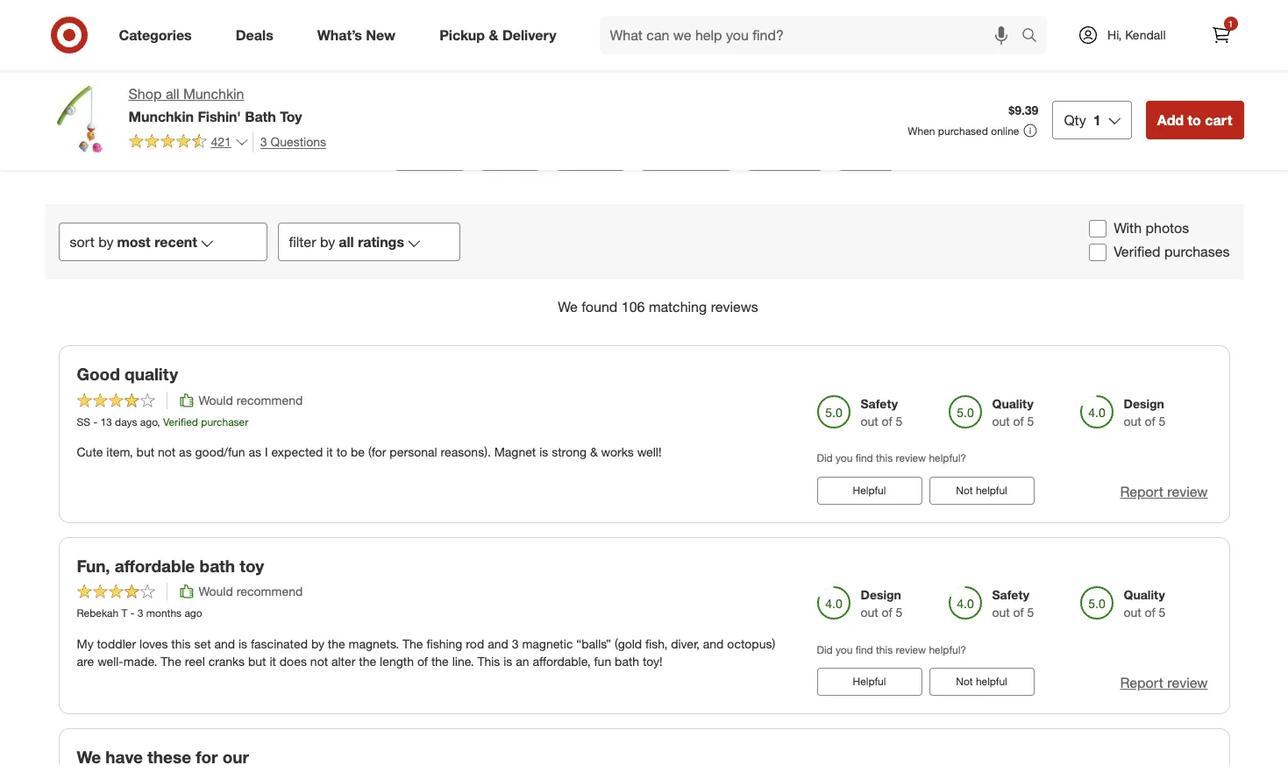 Task type: describe. For each thing, give the bounding box(es) containing it.
0 horizontal spatial safety out of 5
[[861, 396, 903, 429]]

1 vertical spatial 3
[[138, 607, 143, 621]]

helpful for good quality
[[853, 484, 886, 497]]

0 vertical spatial not
[[158, 444, 176, 459]]

ending
[[443, 129, 478, 142]]

1 vertical spatial all
[[339, 233, 354, 251]]

of inside my toddler loves this set and is fascinated by the magnets. the fishing rod and 3 magnetic "balls" (gold fish, diver, and octopus) are well-made. the reel cranks but it does not alter the length of the line. this is an affordable, fun bath toy!
[[417, 654, 428, 669]]

0 horizontal spatial but
[[137, 444, 154, 459]]

0 horizontal spatial &
[[489, 26, 499, 43]]

and up cranks
[[214, 636, 235, 651]]

What can we help you find? suggestions appear below search field
[[600, 16, 1026, 54]]

would recommend for good quality
[[199, 393, 303, 407]]

fish,
[[646, 636, 668, 651]]

2 as from the left
[[249, 444, 261, 459]]

your
[[50, 103, 73, 116]]

made.
[[124, 654, 157, 669]]

time
[[364, 103, 386, 116]]

0 horizontal spatial baby
[[72, 64, 111, 82]]

ss
[[77, 415, 90, 429]]

1 vertical spatial quality out of 5
[[1124, 588, 1166, 620]]

my
[[77, 636, 94, 651]]

Verified purchases checkbox
[[1090, 243, 1107, 261]]

item,
[[106, 444, 133, 459]]

(latest
[[354, 129, 389, 142]]

all inside shop all munchkin munchkin fishin' bath toy
[[166, 85, 179, 103]]

0 horizontal spatial -
[[93, 415, 97, 429]]

magnet
[[494, 444, 536, 459]]

helpful for fun, affordable bath toy
[[853, 676, 886, 689]]

well-
[[97, 654, 124, 669]]

good
[[77, 364, 120, 384]]

new
[[366, 26, 396, 43]]

1 horizontal spatial verified
[[1114, 243, 1161, 261]]

22,
[[516, 129, 532, 142]]

1 vertical spatial munchkin
[[129, 108, 194, 125]]

fun inside "munchkin's fun and creative line of bath products has everything you need to stay organized, have fun, and engage your little one's imagination. make bathtime a splash hit every time with munchkin."
[[110, 88, 126, 101]]

affordable,
[[533, 654, 591, 669]]

"balls"
[[577, 636, 611, 651]]

it inside my toddler loves this set and is fascinated by the magnets. the fishing rod and 3 magnetic "balls" (gold fish, diver, and octopus) are well-made. the reel cranks but it does not alter the length of the line. this is an affordable, fun bath toy!
[[270, 654, 276, 669]]

search button
[[1014, 16, 1056, 58]]

0 horizontal spatial design out of 5
[[861, 588, 903, 620]]

1 vertical spatial the
[[161, 654, 181, 669]]

personal
[[390, 444, 437, 459]]

would for quality
[[199, 393, 233, 407]]

not helpful for good quality
[[956, 484, 1008, 497]]

recommend for good quality
[[237, 393, 303, 407]]

imagination.
[[129, 103, 191, 116]]

1 horizontal spatial design
[[1124, 396, 1165, 411]]

this
[[478, 654, 500, 669]]

qty
[[1064, 111, 1087, 129]]

,
[[157, 415, 160, 429]]

photos
[[1146, 220, 1190, 237]]

not for good quality
[[956, 484, 973, 497]]

1 vertical spatial 1
[[1094, 111, 1101, 129]]

0 vertical spatial quality
[[125, 364, 178, 384]]

what's
[[317, 26, 362, 43]]

good/fun
[[195, 444, 245, 459]]

fun,
[[549, 88, 568, 101]]

the down magnets. at the bottom left of the page
[[359, 654, 376, 669]]

recommend for fun, affordable bath toy
[[237, 585, 303, 599]]

not inside my toddler loves this set and is fascinated by the magnets. the fishing rod and 3 magnetic "balls" (gold fish, diver, and octopus) are well-made. the reel cranks but it does not alter the length of the line. this is an affordable, fun bath toy!
[[310, 654, 328, 669]]

2 vertical spatial quality
[[1124, 588, 1166, 603]]

questions
[[271, 134, 326, 149]]

fun inside my toddler loves this set and is fascinated by the magnets. the fishing rod and 3 magnetic "balls" (gold fish, diver, and octopus) are well-made. the reel cranks but it does not alter the length of the line. this is an affordable, fun bath toy!
[[594, 654, 612, 669]]

0 horizontal spatial safety
[[861, 396, 898, 411]]

we found 106 matching reviews
[[558, 298, 759, 316]]

data.
[[326, 129, 351, 142]]

1 vertical spatial safety out of 5
[[993, 588, 1035, 620]]

fascinated
[[251, 636, 308, 651]]

report review button for fun, affordable bath toy
[[1121, 674, 1208, 694]]

line
[[195, 88, 213, 101]]

a inside write a review button
[[638, 31, 644, 44]]

good quality
[[77, 364, 178, 384]]

filter
[[289, 233, 316, 251]]

online
[[991, 124, 1020, 138]]

and up this
[[488, 636, 509, 651]]

did for good quality
[[817, 452, 833, 465]]

have
[[521, 88, 546, 101]]

did you find this review helpful? for fun, affordable bath toy
[[817, 644, 967, 657]]

with
[[1114, 220, 1142, 237]]

1 horizontal spatial -
[[131, 607, 135, 621]]

you inside "munchkin's fun and creative line of bath products has everything you need to stay organized, have fun, and engage your little one's imagination. make bathtime a splash hit every time with munchkin."
[[378, 88, 396, 101]]

you for fun, affordable bath toy
[[836, 644, 853, 657]]

rod
[[466, 636, 485, 651]]

little
[[76, 103, 96, 116]]

(gold
[[615, 636, 642, 651]]

1 vertical spatial bath
[[200, 556, 235, 576]]

what's new
[[317, 26, 396, 43]]

3 inside "link"
[[260, 134, 267, 149]]

0 horizontal spatial design
[[861, 588, 902, 603]]

loves
[[140, 636, 168, 651]]

52
[[392, 129, 405, 142]]

bath inside my toddler loves this set and is fascinated by the magnets. the fishing rod and 3 magnetic "balls" (gold fish, diver, and octopus) are well-made. the reel cranks but it does not alter the length of the line. this is an affordable, fun bath toy!
[[615, 654, 640, 669]]

helpful button for good quality
[[817, 477, 922, 505]]

length
[[380, 654, 414, 669]]

not helpful button for good quality
[[929, 477, 1035, 505]]

verified purchases
[[1114, 243, 1230, 261]]

line.
[[452, 654, 474, 669]]

pickup
[[440, 26, 485, 43]]

rebekah t - 3 months ago
[[77, 607, 202, 621]]

creative
[[152, 88, 192, 101]]

days
[[115, 415, 137, 429]]

add to cart button
[[1146, 101, 1244, 139]]

fun, affordable bath toy
[[77, 556, 264, 576]]

everything
[[322, 88, 375, 101]]

brand*
[[155, 64, 207, 82]]

toddler
[[97, 636, 136, 651]]

months
[[146, 607, 182, 621]]

most
[[117, 233, 151, 251]]

bath inside shop all munchkin munchkin fishin' bath toy
[[245, 108, 276, 125]]

3 questions
[[260, 134, 326, 149]]

did for fun, affordable bath toy
[[817, 644, 833, 657]]

deals
[[236, 26, 273, 43]]

my toddler loves this set and is fascinated by the magnets. the fishing rod and 3 magnetic "balls" (gold fish, diver, and octopus) are well-made. the reel cranks but it does not alter the length of the line. this is an affordable, fun bath toy!
[[77, 636, 776, 669]]

#1 baby bath brand*
[[50, 64, 207, 82]]

did you find this review helpful? for good quality
[[817, 452, 967, 465]]

when
[[908, 124, 936, 138]]

munchkin.
[[412, 103, 464, 116]]

cranks
[[209, 654, 245, 669]]

1 horizontal spatial design out of 5
[[1124, 396, 1166, 429]]

reasons).
[[441, 444, 491, 459]]

qty 1
[[1064, 111, 1101, 129]]

matching
[[649, 298, 707, 316]]

reviews
[[711, 298, 759, 316]]

are
[[77, 654, 94, 669]]

we
[[558, 298, 578, 316]]

1 horizontal spatial bath
[[153, 129, 177, 142]]

to inside "munchkin's fun and creative line of bath products has everything you need to stay organized, have fun, and engage your little one's imagination. make bathtime a splash hit every time with munchkin."
[[428, 88, 438, 101]]

0 horizontal spatial quality out of 5
[[993, 396, 1035, 429]]

0 vertical spatial bath
[[115, 64, 150, 82]]

kendall
[[1126, 27, 1166, 42]]

1 vertical spatial ago
[[185, 607, 202, 621]]

when purchased online
[[908, 124, 1020, 138]]

sort
[[70, 233, 95, 251]]

report review for fun, affordable bath toy
[[1121, 675, 1208, 693]]

to left be
[[337, 444, 347, 459]]

helpful for good quality
[[976, 484, 1008, 497]]

write a review
[[609, 31, 680, 44]]

diver,
[[671, 636, 700, 651]]

a inside "munchkin's fun and creative line of bath products has everything you need to stay organized, have fun, and engage your little one's imagination. make bathtime a splash hit every time with munchkin."
[[272, 103, 278, 116]]

search
[[1014, 28, 1056, 45]]

purchaser
[[201, 415, 248, 429]]

hi, kendall
[[1108, 27, 1166, 42]]



Task type: locate. For each thing, give the bounding box(es) containing it.
baby down toy
[[279, 129, 305, 142]]

ss - 13 days ago , verified purchaser
[[77, 415, 248, 429]]

one's
[[99, 103, 126, 116]]

0 horizontal spatial fun
[[110, 88, 126, 101]]

1 vertical spatial not
[[310, 654, 328, 669]]

bath
[[228, 88, 251, 101], [200, 556, 235, 576], [615, 654, 640, 669]]

not for fun, affordable bath toy
[[956, 676, 973, 689]]

0 vertical spatial munchkin
[[183, 85, 244, 103]]

i
[[265, 444, 268, 459]]

1 horizontal spatial baby
[[279, 129, 305, 142]]

this
[[876, 452, 893, 465], [171, 636, 191, 651], [876, 644, 893, 657]]

0 horizontal spatial 3
[[138, 607, 143, 621]]

0 vertical spatial safety out of 5
[[861, 396, 903, 429]]

not helpful button for fun, affordable bath toy
[[929, 669, 1035, 697]]

by inside my toddler loves this set and is fascinated by the magnets. the fishing rod and 3 magnetic "balls" (gold fish, diver, and octopus) are well-made. the reel cranks but it does not alter the length of the line. this is an affordable, fun bath toy!
[[311, 636, 324, 651]]

but
[[137, 444, 154, 459], [248, 654, 266, 669]]

1 report review from the top
[[1121, 483, 1208, 501]]

bath left toy
[[200, 556, 235, 576]]

1 find from the top
[[856, 452, 873, 465]]

engage
[[594, 88, 632, 101]]

0 vertical spatial helpful
[[853, 484, 886, 497]]

1 horizontal spatial ago
[[185, 607, 202, 621]]

the down fishing in the bottom left of the page
[[431, 654, 449, 669]]

1 not helpful button from the top
[[929, 477, 1035, 505]]

#1 down imagination.
[[137, 129, 150, 142]]

0 horizontal spatial a
[[272, 103, 278, 116]]

1 link
[[1202, 16, 1241, 54]]

toy
[[280, 108, 302, 125]]

0 vertical spatial report
[[1121, 483, 1164, 501]]

1 helpful? from the top
[[929, 452, 967, 465]]

0 vertical spatial a
[[638, 31, 644, 44]]

report review
[[1121, 483, 1208, 501], [1121, 675, 1208, 693]]

an
[[516, 654, 529, 669]]

a right write
[[638, 31, 644, 44]]

munchkin up the fishin'
[[183, 85, 244, 103]]

1 did from the top
[[817, 452, 833, 465]]

octopus)
[[727, 636, 776, 651]]

organized,
[[465, 88, 518, 101]]

1 helpful from the top
[[976, 484, 1008, 497]]

as left i
[[249, 444, 261, 459]]

2 horizontal spatial bath
[[245, 108, 276, 125]]

1 vertical spatial would
[[199, 585, 233, 599]]

did you find this review helpful?
[[817, 452, 967, 465], [817, 644, 967, 657]]

1 horizontal spatial the
[[403, 636, 423, 651]]

0 horizontal spatial #1
[[50, 64, 68, 82]]

recommend up purchaser
[[237, 393, 303, 407]]

not
[[956, 484, 973, 497], [956, 676, 973, 689]]

helpful? for fun, affordable bath toy
[[929, 644, 967, 657]]

0 vertical spatial design
[[1124, 396, 1165, 411]]

fun down "balls"
[[594, 654, 612, 669]]

but down the fascinated
[[248, 654, 266, 669]]

421
[[211, 134, 231, 149]]

1 vertical spatial report
[[1121, 675, 1164, 693]]

2 report review button from the top
[[1121, 674, 1208, 694]]

1 vertical spatial bath
[[245, 108, 276, 125]]

1 right kendall
[[1229, 18, 1234, 29]]

2 vertical spatial 3
[[512, 636, 519, 651]]

#1 up munchkin's
[[50, 64, 68, 82]]

1 vertical spatial did
[[817, 644, 833, 657]]

it left be
[[327, 444, 333, 459]]

0 vertical spatial it
[[327, 444, 333, 459]]

0 vertical spatial would recommend
[[199, 393, 303, 407]]

cute item, but not as good/fun as i expected it to be (for personal reasons). magnet is strong & works well!
[[77, 444, 662, 459]]

0 vertical spatial did
[[817, 452, 833, 465]]

would recommend for fun, affordable bath toy
[[199, 585, 303, 599]]

1 vertical spatial a
[[272, 103, 278, 116]]

and right diver,
[[703, 636, 724, 651]]

1 vertical spatial helpful
[[976, 676, 1008, 689]]

1 vertical spatial recommend
[[237, 585, 303, 599]]

2 not helpful button from the top
[[929, 669, 1035, 697]]

a down products
[[272, 103, 278, 116]]

what's new link
[[302, 16, 418, 54]]

report for good quality
[[1121, 483, 1164, 501]]

magnets.
[[349, 636, 399, 651]]

& right pickup
[[489, 26, 499, 43]]

1 helpful button from the top
[[817, 477, 922, 505]]

0 horizontal spatial verified
[[163, 415, 198, 429]]

0 vertical spatial recommend
[[237, 393, 303, 407]]

but right item,
[[137, 444, 154, 459]]

to right according in the left of the page
[[266, 129, 275, 142]]

1 recommend from the top
[[237, 393, 303, 407]]

0 horizontal spatial ago
[[140, 415, 157, 429]]

bath
[[115, 64, 150, 82], [245, 108, 276, 125], [153, 129, 177, 142]]

not helpful button
[[929, 477, 1035, 505], [929, 669, 1035, 697]]

add to cart
[[1158, 111, 1233, 129]]

0 vertical spatial -
[[93, 415, 97, 429]]

ago right "days"
[[140, 415, 157, 429]]

of inside "munchkin's fun and creative line of bath products has everything you need to stay organized, have fun, and engage your little one's imagination. make bathtime a splash hit every time with munchkin."
[[216, 88, 225, 101]]

1 vertical spatial design out of 5
[[861, 588, 903, 620]]

reel
[[185, 654, 205, 669]]

the down "one's"
[[118, 129, 134, 142]]

1 vertical spatial &
[[590, 444, 598, 459]]

3 up the an
[[512, 636, 519, 651]]

1 vertical spatial verified
[[163, 415, 198, 429]]

1 as from the left
[[179, 444, 192, 459]]

#1
[[50, 64, 68, 82], [137, 129, 150, 142]]

2 recommend from the top
[[237, 585, 303, 599]]

0 horizontal spatial bath
[[115, 64, 150, 82]]

1 right qty
[[1094, 111, 1101, 129]]

write
[[609, 31, 635, 44]]

report review button for good quality
[[1121, 482, 1208, 502]]

bath up shop
[[115, 64, 150, 82]]

0 horizontal spatial quality
[[125, 364, 178, 384]]

1 vertical spatial baby
[[279, 129, 305, 142]]

a
[[638, 31, 644, 44], [272, 103, 278, 116]]

helpful?
[[929, 452, 967, 465], [929, 644, 967, 657]]

as left good/fun
[[179, 444, 192, 459]]

all down brand*
[[166, 85, 179, 103]]

3 inside my toddler loves this set and is fascinated by the magnets. the fishing rod and 3 magnetic "balls" (gold fish, diver, and octopus) are well-made. the reel cranks but it does not alter the length of the line. this is an affordable, fun bath toy!
[[512, 636, 519, 651]]

0 vertical spatial the
[[403, 636, 423, 651]]

- left 13
[[93, 415, 97, 429]]

hit
[[318, 103, 330, 116]]

would up purchaser
[[199, 393, 233, 407]]

out
[[861, 414, 879, 429], [993, 414, 1010, 429], [1124, 414, 1142, 429], [861, 606, 879, 620], [993, 606, 1010, 620], [1124, 606, 1142, 620]]

found
[[582, 298, 618, 316]]

categories link
[[104, 16, 214, 54]]

0 vertical spatial quality out of 5
[[993, 396, 1035, 429]]

2 horizontal spatial 3
[[512, 636, 519, 651]]

0 horizontal spatial as
[[179, 444, 192, 459]]

verified right ,
[[163, 415, 198, 429]]

0 vertical spatial you
[[378, 88, 396, 101]]

1 horizontal spatial it
[[327, 444, 333, 459]]

toy!
[[643, 654, 663, 669]]

3 right "t"
[[138, 607, 143, 621]]

find for fun, affordable bath toy
[[856, 644, 873, 657]]

bath up bathtime
[[228, 88, 251, 101]]

this for affordable
[[876, 644, 893, 657]]

1 vertical spatial did you find this review helpful?
[[817, 644, 967, 657]]

bath down products
[[245, 108, 276, 125]]

0 vertical spatial report review
[[1121, 483, 1208, 501]]

0 vertical spatial ago
[[140, 415, 157, 429]]

set
[[194, 636, 211, 651]]

and right the fun,
[[571, 88, 590, 101]]

this inside my toddler loves this set and is fascinated by the magnets. the fishing rod and 3 magnetic "balls" (gold fish, diver, and octopus) are well-made. the reel cranks but it does not alter the length of the line. this is an affordable, fun bath toy!
[[171, 636, 191, 651]]

verified down with
[[1114, 243, 1161, 261]]

0 vertical spatial would
[[199, 393, 233, 407]]

1 not from the top
[[956, 484, 973, 497]]

would
[[199, 393, 233, 407], [199, 585, 233, 599]]

is down "one's"
[[107, 129, 115, 142]]

find for good quality
[[856, 452, 873, 465]]

not left "alter"
[[310, 654, 328, 669]]

0 vertical spatial all
[[166, 85, 179, 103]]

2 not helpful from the top
[[956, 676, 1008, 689]]

by
[[99, 233, 114, 251], [320, 233, 335, 251], [311, 636, 324, 651]]

well!
[[637, 444, 662, 459]]

munchkin's
[[50, 88, 107, 101]]

make
[[194, 103, 222, 116]]

0 horizontal spatial it
[[270, 654, 276, 669]]

1 vertical spatial quality
[[993, 396, 1034, 411]]

categories
[[119, 26, 192, 43]]

recommend down toy
[[237, 585, 303, 599]]

1 vertical spatial not
[[956, 676, 973, 689]]

helpful? for good quality
[[929, 452, 967, 465]]

2 would from the top
[[199, 585, 233, 599]]

2 helpful from the top
[[853, 676, 886, 689]]

to right add
[[1188, 111, 1202, 129]]

2 did from the top
[[817, 644, 833, 657]]

is left the an
[[504, 654, 513, 669]]

0 vertical spatial &
[[489, 26, 499, 43]]

has
[[301, 88, 319, 101]]

bath down (gold
[[615, 654, 640, 669]]

0 vertical spatial bath
[[228, 88, 251, 101]]

purchases
[[1165, 243, 1230, 261]]

fishing
[[427, 636, 463, 651]]

0 vertical spatial not helpful
[[956, 484, 1008, 497]]

fun,
[[77, 556, 110, 576]]

- right "t"
[[131, 607, 135, 621]]

2 vertical spatial you
[[836, 644, 853, 657]]

With photos checkbox
[[1090, 220, 1107, 237]]

fun up "one's"
[[110, 88, 126, 101]]

ago
[[140, 415, 157, 429], [185, 607, 202, 621]]

2 report review from the top
[[1121, 675, 1208, 693]]

deals link
[[221, 16, 295, 54]]

1 vertical spatial fun
[[594, 654, 612, 669]]

to up munchkin.
[[428, 88, 438, 101]]

1 would recommend from the top
[[199, 393, 303, 407]]

1 helpful from the top
[[853, 484, 886, 497]]

safety
[[861, 396, 898, 411], [993, 588, 1030, 603]]

the left reel
[[161, 654, 181, 669]]

you
[[378, 88, 396, 101], [836, 452, 853, 465], [836, 644, 853, 657]]

2 helpful button from the top
[[817, 669, 922, 697]]

sort by most recent
[[70, 233, 197, 251]]

of
[[216, 88, 225, 101], [882, 414, 893, 429], [1014, 414, 1024, 429], [1145, 414, 1156, 429], [882, 606, 893, 620], [1014, 606, 1024, 620], [1145, 606, 1156, 620], [417, 654, 428, 669]]

iri
[[308, 129, 322, 142]]

and down #1 baby bath brand*
[[129, 88, 149, 101]]

not helpful for fun, affordable bath toy
[[956, 676, 1008, 689]]

by for filter by
[[320, 233, 335, 251]]

not down ss - 13 days ago , verified purchaser
[[158, 444, 176, 459]]

1 vertical spatial report review button
[[1121, 674, 1208, 694]]

all left ratings
[[339, 233, 354, 251]]

0 vertical spatial #1
[[50, 64, 68, 82]]

helpful for fun, affordable bath toy
[[976, 676, 1008, 689]]

products
[[254, 88, 297, 101]]

would recommend up purchaser
[[199, 393, 303, 407]]

design
[[1124, 396, 1165, 411], [861, 588, 902, 603]]

0 vertical spatial not helpful button
[[929, 477, 1035, 505]]

to inside add to cart button
[[1188, 111, 1202, 129]]

the
[[403, 636, 423, 651], [161, 654, 181, 669]]

1 horizontal spatial quality
[[993, 396, 1034, 411]]

according
[[213, 129, 263, 142]]

filter by all ratings
[[289, 233, 404, 251]]

helpful button for fun, affordable bath toy
[[817, 669, 922, 697]]

3 left questions
[[260, 134, 267, 149]]

0 vertical spatial design out of 5
[[1124, 396, 1166, 429]]

pickup & delivery link
[[425, 16, 579, 54]]

1 horizontal spatial fun
[[594, 654, 612, 669]]

bath inside "munchkin's fun and creative line of bath products has everything you need to stay organized, have fun, and engage your little one's imagination. make bathtime a splash hit every time with munchkin."
[[228, 88, 251, 101]]

affordable
[[115, 556, 195, 576]]

stay
[[441, 88, 462, 101]]

review
[[647, 31, 680, 44], [896, 452, 926, 465], [1168, 483, 1208, 501], [896, 644, 926, 657], [1168, 675, 1208, 693]]

3 questions link
[[253, 132, 326, 152]]

2 find from the top
[[856, 644, 873, 657]]

1 would from the top
[[199, 393, 233, 407]]

0 vertical spatial not
[[956, 484, 973, 497]]

2 vertical spatial bath
[[615, 654, 640, 669]]

2 helpful from the top
[[976, 676, 1008, 689]]

bath down imagination.
[[153, 129, 177, 142]]

1 horizontal spatial &
[[590, 444, 598, 459]]

munchkin down creative
[[129, 108, 194, 125]]

1 vertical spatial it
[[270, 654, 276, 669]]

fun
[[110, 88, 126, 101], [594, 654, 612, 669]]

2 would recommend from the top
[[199, 585, 303, 599]]

report review for good quality
[[1121, 483, 1208, 501]]

is up cranks
[[239, 636, 247, 651]]

would for affordable
[[199, 585, 233, 599]]

0 vertical spatial verified
[[1114, 243, 1161, 261]]

1 horizontal spatial safety out of 5
[[993, 588, 1035, 620]]

0 horizontal spatial not
[[158, 444, 176, 459]]

find
[[856, 452, 873, 465], [856, 644, 873, 657]]

is left strong
[[540, 444, 549, 459]]

1 vertical spatial would recommend
[[199, 585, 303, 599]]

1 not helpful from the top
[[956, 484, 1008, 497]]

by for sort by
[[99, 233, 114, 251]]

but inside my toddler loves this set and is fascinated by the magnets. the fishing rod and 3 magnetic "balls" (gold fish, diver, and octopus) are well-made. the reel cranks but it does not alter the length of the line. this is an affordable, fun bath toy!
[[248, 654, 266, 669]]

1 report from the top
[[1121, 483, 1164, 501]]

2 not from the top
[[956, 676, 973, 689]]

would recommend down toy
[[199, 585, 303, 599]]

0 vertical spatial report review button
[[1121, 482, 1208, 502]]

1 horizontal spatial #1
[[137, 129, 150, 142]]

1 did you find this review helpful? from the top
[[817, 452, 967, 465]]

2 did you find this review helpful? from the top
[[817, 644, 967, 657]]

0 vertical spatial but
[[137, 444, 154, 459]]

alter
[[332, 654, 356, 669]]

this for quality
[[876, 452, 893, 465]]

1 report review button from the top
[[1121, 482, 1208, 502]]

0 vertical spatial find
[[856, 452, 873, 465]]

0 vertical spatial 1
[[1229, 18, 1234, 29]]

baby up munchkin's
[[72, 64, 111, 82]]

& left works
[[590, 444, 598, 459]]

0 vertical spatial safety
[[861, 396, 898, 411]]

the up length
[[403, 636, 423, 651]]

by right the sort on the top left of page
[[99, 233, 114, 251]]

shop
[[129, 85, 162, 103]]

report for fun, affordable bath toy
[[1121, 675, 1164, 693]]

by right the fascinated
[[311, 636, 324, 651]]

image of munchkin fishin' bath toy image
[[44, 84, 114, 154]]

2 report from the top
[[1121, 675, 1164, 693]]

munchkin's fun and creative line of bath products has everything you need to stay organized, have fun, and engage your little one's imagination. make bathtime a splash hit every time with munchkin.
[[50, 88, 632, 116]]

13
[[100, 415, 112, 429]]

you for good quality
[[836, 452, 853, 465]]

0 vertical spatial baby
[[72, 64, 111, 82]]

would down the fun, affordable bath toy
[[199, 585, 233, 599]]

splash
[[282, 103, 315, 116]]

106
[[622, 298, 645, 316]]

by right filter at left top
[[320, 233, 335, 251]]

1 horizontal spatial not
[[310, 654, 328, 669]]

1 vertical spatial safety
[[993, 588, 1030, 603]]

1 vertical spatial you
[[836, 452, 853, 465]]

0 vertical spatial helpful button
[[817, 477, 922, 505]]

write a review button
[[601, 24, 687, 52]]

1 vertical spatial report review
[[1121, 675, 1208, 693]]

1 vertical spatial #1
[[137, 129, 150, 142]]

purchased
[[938, 124, 989, 138]]

1 horizontal spatial all
[[339, 233, 354, 251]]

1 vertical spatial not helpful button
[[929, 669, 1035, 697]]

it down the fascinated
[[270, 654, 276, 669]]

2 helpful? from the top
[[929, 644, 967, 657]]

1 horizontal spatial 3
[[260, 134, 267, 149]]

the up "alter"
[[328, 636, 345, 651]]

ago right months
[[185, 607, 202, 621]]

add
[[1158, 111, 1184, 129]]



Task type: vqa. For each thing, say whether or not it's contained in the screenshot.
magnets. on the bottom left of page
yes



